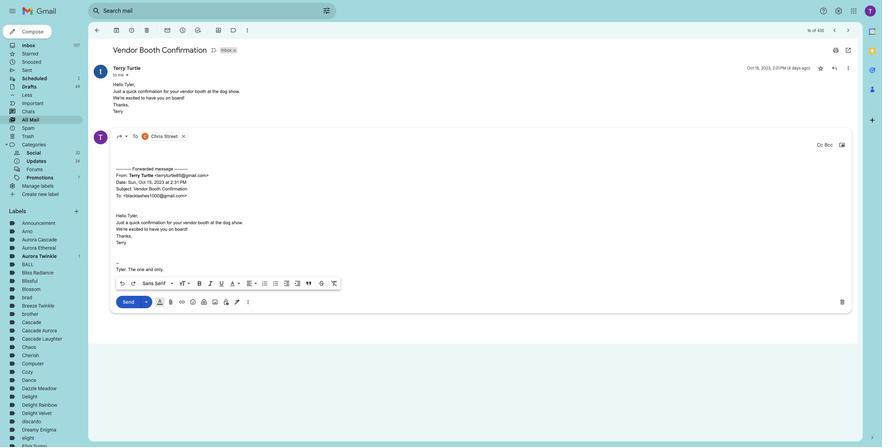 Task type: locate. For each thing, give the bounding box(es) containing it.
only.
[[154, 267, 164, 272]]

0 vertical spatial to
[[113, 72, 117, 78]]

0 vertical spatial excited
[[126, 96, 140, 101]]

0 horizontal spatial inbox
[[22, 42, 35, 49]]

None text field
[[192, 131, 846, 142]]

tyler, inside message body text box
[[128, 213, 138, 219]]

1 horizontal spatial oct
[[748, 66, 755, 71]]

aurora down 'arno'
[[22, 237, 37, 243]]

1 vertical spatial oct
[[139, 180, 146, 185]]

hello down the to: at left top
[[116, 213, 126, 219]]

trash
[[22, 133, 34, 140]]

chris
[[151, 134, 163, 139]]

toggle confidential mode image
[[223, 299, 230, 306]]

inbox button
[[220, 47, 232, 53]]

search field list box
[[140, 131, 846, 142]]

aurora up ball
[[22, 253, 38, 260]]

inbox
[[22, 42, 35, 49], [221, 48, 232, 53]]

0 horizontal spatial 2:31 pm
[[170, 180, 187, 185]]

aurora up aurora twinkle link at the bottom left
[[22, 245, 37, 251]]

1 vertical spatial booth
[[149, 187, 161, 192]]

0 vertical spatial confirmation
[[162, 46, 207, 55]]

quick down show details image at the top left of the page
[[126, 89, 137, 94]]

twinkle right breeze
[[38, 303, 54, 309]]

label
[[48, 191, 59, 198]]

turtle down forwarded
[[141, 173, 153, 178]]

vendor
[[180, 89, 194, 94], [183, 220, 197, 225]]

hello tyler, just a quick confirmation for your vendor booth at the dog show. we're excited to have you on board! thanks, terry
[[113, 82, 240, 114], [116, 213, 243, 245]]

inbox up starred link
[[22, 42, 35, 49]]

0 vertical spatial twinkle
[[39, 253, 57, 260]]

0 vertical spatial at
[[208, 89, 211, 94]]

chats link
[[22, 109, 35, 115]]

more image
[[244, 27, 251, 34]]

to inside message body text box
[[144, 227, 148, 232]]

sans
[[143, 280, 154, 287]]

0 horizontal spatial a
[[123, 89, 125, 94]]

terry
[[113, 65, 126, 71], [113, 109, 123, 114], [129, 173, 140, 178], [116, 240, 126, 245]]

underline ‪(⌘u)‬ image
[[218, 280, 225, 287]]

we're
[[113, 96, 125, 101], [116, 227, 128, 232]]

insert files using drive image
[[201, 299, 208, 306]]

terry up sun,
[[129, 173, 140, 178]]

1 horizontal spatial 2:31 pm
[[773, 66, 787, 71]]

1 vertical spatial you
[[160, 227, 168, 232]]

tyler.
[[116, 267, 127, 272]]

1 vertical spatial quick
[[129, 220, 140, 225]]

delight rainbow
[[22, 402, 57, 409]]

tab list
[[863, 22, 883, 423]]

updates
[[27, 158, 46, 164]]

inbox inside 'button'
[[221, 48, 232, 53]]

just
[[113, 89, 121, 94], [116, 220, 124, 225]]

more options image
[[246, 299, 250, 306]]

1 vertical spatial to
[[141, 96, 145, 101]]

1 vertical spatial thanks,
[[116, 234, 132, 239]]

2 confirmation from the top
[[162, 187, 187, 192]]

1 vertical spatial excited
[[129, 227, 143, 232]]

your
[[170, 89, 179, 94], [173, 220, 182, 225]]

enigma
[[40, 427, 56, 433]]

blissful link
[[22, 278, 38, 284]]

all mail link
[[22, 117, 39, 123]]

to
[[113, 72, 117, 78], [141, 96, 145, 101], [144, 227, 148, 232]]

1 vertical spatial hello tyler, just a quick confirmation for your vendor booth at the dog show. we're excited to have you on board! thanks, terry
[[116, 213, 243, 245]]

oct 15, 2023, 2:31 pm (4 days ago) cell
[[748, 65, 811, 72]]

1 vertical spatial just
[[116, 220, 124, 225]]

arno
[[22, 229, 33, 235]]

inbox for inbox 'button'
[[221, 48, 232, 53]]

1 vertical spatial tyler,
[[128, 213, 138, 219]]

0 horizontal spatial turtle
[[127, 65, 141, 71]]

1 horizontal spatial inbox
[[221, 48, 232, 53]]

compose
[[22, 29, 44, 35]]

0 vertical spatial oct
[[748, 66, 755, 71]]

49
[[75, 84, 80, 89]]

thanks, down me
[[113, 102, 129, 107]]

aurora for aurora cascade
[[22, 237, 37, 243]]

remove formatting ‪(⌘\)‬ image
[[331, 280, 338, 287]]

velvet
[[39, 411, 52, 417]]

tyler, down the subject:
[[128, 213, 138, 219]]

we're down the to: at left top
[[116, 227, 128, 232]]

we're inside message body text box
[[116, 227, 128, 232]]

oct inside ---------- forwarded message --------- from: terry turtle <terryturtle85@gmail.com> date: sun, oct 15, 2023 at 2:31 pm subject: vendor booth confirmation to:  <blacklashes1000@gmail.com>
[[139, 180, 146, 185]]

confirmation
[[138, 89, 162, 94], [141, 220, 166, 225]]

we're down to me
[[113, 96, 125, 101]]

oct left 2023,
[[748, 66, 755, 71]]

confirmation down the terry turtle
[[138, 89, 162, 94]]

0 vertical spatial your
[[170, 89, 179, 94]]

0 vertical spatial thanks,
[[113, 102, 129, 107]]

move to inbox image
[[215, 27, 222, 34]]

twinkle for aurora twinkle
[[39, 253, 57, 260]]

delight down the "dazzle"
[[22, 394, 38, 400]]

insert signature image
[[234, 299, 241, 306]]

0 horizontal spatial 15,
[[147, 180, 153, 185]]

0 vertical spatial hello tyler, just a quick confirmation for your vendor booth at the dog show. we're excited to have you on board! thanks, terry
[[113, 82, 240, 114]]

hello down to me
[[113, 82, 123, 87]]

cascade for cascade link
[[22, 320, 41, 326]]

1 vertical spatial 15,
[[147, 180, 153, 185]]

2:31 pm down <terryturtle85@gmail.com>
[[170, 180, 187, 185]]

1 vertical spatial delight
[[22, 402, 38, 409]]

1 vertical spatial board!
[[175, 227, 188, 232]]

manage
[[22, 183, 40, 189]]

delight
[[22, 394, 38, 400], [22, 402, 38, 409], [22, 411, 38, 417]]

0 vertical spatial 2:31 pm
[[773, 66, 787, 71]]

confirmation down <terryturtle85@gmail.com>
[[162, 187, 187, 192]]

spam link
[[22, 125, 35, 131]]

0 vertical spatial booth
[[195, 89, 206, 94]]

1 vertical spatial have
[[149, 227, 159, 232]]

report spam image
[[128, 27, 135, 34]]

breeze
[[22, 303, 37, 309]]

2:31 pm inside ---------- forwarded message --------- from: terry turtle <terryturtle85@gmail.com> date: sun, oct 15, 2023 at 2:31 pm subject: vendor booth confirmation to:  <blacklashes1000@gmail.com>
[[170, 180, 187, 185]]

0 vertical spatial we're
[[113, 96, 125, 101]]

1 vertical spatial hello
[[116, 213, 126, 219]]

oct inside oct 15, 2023, 2:31 pm (4 days ago) cell
[[748, 66, 755, 71]]

just down the to: at left top
[[116, 220, 124, 225]]

booth inside message body text box
[[198, 220, 209, 225]]

0 horizontal spatial oct
[[139, 180, 146, 185]]

labels image
[[230, 27, 237, 34]]

confirmation down <blacklashes1000@gmail.com>
[[141, 220, 166, 225]]

0 vertical spatial have
[[146, 96, 156, 101]]

cascade
[[38, 237, 57, 243], [22, 320, 41, 326], [22, 328, 41, 334], [22, 336, 41, 342]]

2 vertical spatial delight
[[22, 411, 38, 417]]

labels
[[9, 208, 26, 215]]

strikethrough ‪(⌘⇧x)‬ image
[[318, 280, 325, 287]]

dreamy
[[22, 427, 39, 433]]

dazzle meadow
[[22, 386, 57, 392]]

a down me
[[123, 89, 125, 94]]

a
[[123, 89, 125, 94], [126, 220, 128, 225]]

aurora up laughter
[[42, 328, 57, 334]]

snooze image
[[179, 27, 186, 34]]

0 vertical spatial on
[[166, 96, 171, 101]]

thanks, up tyler.
[[116, 234, 132, 239]]

ago)
[[802, 66, 811, 71]]

twinkle down the ethereal
[[39, 253, 57, 260]]

for
[[164, 89, 169, 94], [167, 220, 172, 225]]

3 delight from the top
[[22, 411, 38, 417]]

just down to me
[[113, 89, 121, 94]]

days
[[792, 66, 801, 71]]

oct right sun,
[[139, 180, 146, 185]]

1 vertical spatial twinkle
[[38, 303, 54, 309]]

oct 15, 2023, 2:31 pm (4 days ago)
[[748, 66, 811, 71]]

cherish
[[22, 353, 39, 359]]

computer
[[22, 361, 44, 367]]

Message Body text field
[[116, 152, 846, 273]]

not starred image
[[818, 65, 825, 72]]

laughter
[[42, 336, 62, 342]]

1 vertical spatial confirmation
[[141, 220, 166, 225]]

board!
[[172, 96, 185, 101], [175, 227, 188, 232]]

breeze twinkle
[[22, 303, 54, 309]]

cascade up chaos link
[[22, 336, 41, 342]]

street
[[164, 134, 178, 139]]

turtle up show details image at the top left of the page
[[127, 65, 141, 71]]

1 vertical spatial vendor
[[134, 187, 148, 192]]

confirmation down snooze icon
[[162, 46, 207, 55]]

labels navigation
[[0, 22, 88, 448]]

1 vertical spatial a
[[126, 220, 128, 225]]

show.
[[229, 89, 240, 94], [232, 220, 243, 225]]

send button
[[116, 296, 141, 309]]

15, left 2023,
[[756, 66, 761, 71]]

send
[[123, 299, 134, 305]]

show details image
[[125, 73, 129, 77]]

delight for delight link
[[22, 394, 38, 400]]

1 vertical spatial dog
[[223, 220, 231, 225]]

turtle
[[127, 65, 141, 71], [141, 173, 153, 178]]

booth
[[140, 46, 160, 55], [149, 187, 161, 192]]

cascade down cascade link
[[22, 328, 41, 334]]

1 delight from the top
[[22, 394, 38, 400]]

delight down delight link
[[22, 402, 38, 409]]

0 vertical spatial tyler,
[[124, 82, 135, 87]]

inbox inside labels navigation
[[22, 42, 35, 49]]

from:
[[116, 173, 128, 178]]

inbox link
[[22, 42, 35, 49]]

15, inside ---------- forwarded message --------- from: terry turtle <terryturtle85@gmail.com> date: sun, oct 15, 2023 at 2:31 pm subject: vendor booth confirmation to:  <blacklashes1000@gmail.com>
[[147, 180, 153, 185]]

1 vertical spatial we're
[[116, 227, 128, 232]]

1 horizontal spatial a
[[126, 220, 128, 225]]

manage labels link
[[22, 183, 54, 189]]

0 vertical spatial 15,
[[756, 66, 761, 71]]

redo ‪(⌘y)‬ image
[[130, 280, 137, 287]]

1 vertical spatial vendor
[[183, 220, 197, 225]]

add to tasks image
[[194, 27, 201, 34]]

1 vertical spatial 2:31 pm
[[170, 180, 187, 185]]

social
[[27, 150, 41, 156]]

aurora cascade
[[22, 237, 57, 243]]

terry turtle
[[113, 65, 141, 71]]

booth down delete image
[[140, 46, 160, 55]]

2:31 pm inside oct 15, 2023, 2:31 pm (4 days ago) cell
[[773, 66, 787, 71]]

bulleted list ‪(⌘⇧8)‬ image
[[272, 280, 279, 287]]

vendor
[[113, 46, 138, 55], [134, 187, 148, 192]]

have
[[146, 96, 156, 101], [149, 227, 159, 232]]

1 vertical spatial the
[[216, 220, 222, 225]]

cascade for cascade laughter
[[22, 336, 41, 342]]

confirmation inside ---------- forwarded message --------- from: terry turtle <terryturtle85@gmail.com> date: sun, oct 15, 2023 at 2:31 pm subject: vendor booth confirmation to:  <blacklashes1000@gmail.com>
[[162, 187, 187, 192]]

at inside ---------- forwarded message --------- from: terry turtle <terryturtle85@gmail.com> date: sun, oct 15, 2023 at 2:31 pm subject: vendor booth confirmation to:  <blacklashes1000@gmail.com>
[[166, 180, 169, 185]]

sun,
[[128, 180, 137, 185]]

dreamy enigma link
[[22, 427, 56, 433]]

1 vertical spatial turtle
[[141, 173, 153, 178]]

None search field
[[88, 3, 336, 19]]

2 vertical spatial to
[[144, 227, 148, 232]]

0 vertical spatial delight
[[22, 394, 38, 400]]

to
[[133, 133, 138, 139]]

vendor down sun,
[[134, 187, 148, 192]]

brother link
[[22, 311, 38, 318]]

scheduled
[[22, 76, 47, 82]]

support image
[[820, 7, 828, 15]]

0 vertical spatial for
[[164, 89, 169, 94]]

1 vertical spatial your
[[173, 220, 182, 225]]

15, left 2023
[[147, 180, 153, 185]]

---------- forwarded message --------- from: terry turtle <terryturtle85@gmail.com> date: sun, oct 15, 2023 at 2:31 pm subject: vendor booth confirmation to:  <blacklashes1000@gmail.com>
[[116, 166, 209, 198]]

cc
[[818, 142, 823, 148]]

tyler, down show details image at the top left of the page
[[124, 82, 135, 87]]

thanks, inside message body text box
[[116, 234, 132, 239]]

a down the subject:
[[126, 220, 128, 225]]

cascade for cascade aurora
[[22, 328, 41, 334]]

1 horizontal spatial 15,
[[756, 66, 761, 71]]

1 horizontal spatial turtle
[[141, 173, 153, 178]]

drafts
[[22, 84, 37, 90]]

board! inside message body text box
[[175, 227, 188, 232]]

thanks,
[[113, 102, 129, 107], [116, 234, 132, 239]]

1 vertical spatial for
[[167, 220, 172, 225]]

dazzle meadow link
[[22, 386, 57, 392]]

vendor up the terry turtle
[[113, 46, 138, 55]]

type of response image
[[116, 133, 123, 140]]

cascade down "brother"
[[22, 320, 41, 326]]

inbox down labels icon
[[221, 48, 232, 53]]

and
[[146, 267, 153, 272]]

1 vertical spatial on
[[169, 227, 174, 232]]

terry up to me
[[113, 65, 126, 71]]

bold ‪(⌘b)‬ image
[[196, 280, 203, 287]]

2:31 pm left the "(4"
[[773, 66, 787, 71]]

cozy link
[[22, 369, 33, 375]]

oct
[[748, 66, 755, 71], [139, 180, 146, 185]]

delight up discardo link
[[22, 411, 38, 417]]

0 vertical spatial booth
[[140, 46, 160, 55]]

just inside message body text box
[[116, 220, 124, 225]]

insert link ‪(⌘k)‬ image
[[179, 299, 185, 306]]

dog inside message body text box
[[223, 220, 231, 225]]

1 vertical spatial at
[[166, 180, 169, 185]]

quick down <blacklashes1000@gmail.com>
[[129, 220, 140, 225]]

1 vertical spatial confirmation
[[162, 187, 187, 192]]

archive image
[[113, 27, 120, 34]]

(4
[[788, 66, 791, 71]]

booth up <blacklashes1000@gmail.com>
[[149, 187, 161, 192]]

1 vertical spatial show.
[[232, 220, 243, 225]]

2 delight from the top
[[22, 402, 38, 409]]

hello tyler, just a quick confirmation for your vendor booth at the dog show. we're excited to have you on board! thanks, terry inside message body text box
[[116, 213, 243, 245]]

starred link
[[22, 51, 38, 57]]

1 vertical spatial booth
[[198, 220, 209, 225]]

terry up type of response icon
[[113, 109, 123, 114]]

2:31 pm
[[773, 66, 787, 71], [170, 180, 187, 185]]

cascade laughter link
[[22, 336, 62, 342]]

terry up tyler.
[[116, 240, 126, 245]]



Task type: describe. For each thing, give the bounding box(es) containing it.
gmail image
[[22, 4, 60, 18]]

press delete to remove this chip element
[[181, 133, 187, 139]]

aurora for aurora twinkle
[[22, 253, 38, 260]]

cascade aurora
[[22, 328, 57, 334]]

delight link
[[22, 394, 38, 400]]

dreamy enigma
[[22, 427, 56, 433]]

you inside message body text box
[[160, 227, 168, 232]]

create
[[22, 191, 37, 198]]

-- tyler. the one and only.
[[116, 260, 164, 272]]

categories
[[22, 142, 46, 148]]

0 vertical spatial turtle
[[127, 65, 141, 71]]

indent less ‪(⌘[)‬ image
[[283, 280, 290, 287]]

mark as unread image
[[164, 27, 171, 34]]

snoozed link
[[22, 59, 41, 65]]

cozy
[[22, 369, 33, 375]]

italic ‪(⌘i)‬ image
[[207, 280, 214, 287]]

arno link
[[22, 229, 33, 235]]

for inside message body text box
[[167, 220, 172, 225]]

delete image
[[143, 27, 150, 34]]

elight link
[[22, 435, 34, 442]]

cherish link
[[22, 353, 39, 359]]

chats
[[22, 109, 35, 115]]

cascade up the ethereal
[[38, 237, 57, 243]]

delight for delight rainbow
[[22, 402, 38, 409]]

aurora cascade link
[[22, 237, 57, 243]]

chaos link
[[22, 344, 36, 351]]

bliss radiance link
[[22, 270, 53, 276]]

0 vertical spatial just
[[113, 89, 121, 94]]

to link
[[133, 133, 138, 139]]

dance link
[[22, 378, 36, 384]]

sans serif option
[[141, 280, 169, 287]]

the
[[128, 267, 136, 272]]

delight velvet
[[22, 411, 52, 417]]

newer image
[[832, 27, 838, 34]]

less button
[[0, 91, 83, 99]]

vendor inside ---------- forwarded message --------- from: terry turtle <terryturtle85@gmail.com> date: sun, oct 15, 2023 at 2:31 pm subject: vendor booth confirmation to:  <blacklashes1000@gmail.com>
[[134, 187, 148, 192]]

0 vertical spatial dog
[[220, 89, 227, 94]]

aurora twinkle link
[[22, 253, 57, 260]]

hello inside message body text box
[[116, 213, 126, 219]]

insert photo image
[[212, 299, 219, 306]]

serif
[[155, 280, 166, 287]]

quick inside message body text box
[[129, 220, 140, 225]]

0 vertical spatial vendor
[[113, 46, 138, 55]]

promotions link
[[27, 175, 53, 181]]

vendor inside message body text box
[[183, 220, 197, 225]]

terry inside ---------- forwarded message --------- from: terry turtle <terryturtle85@gmail.com> date: sun, oct 15, 2023 at 2:31 pm subject: vendor booth confirmation to:  <blacklashes1000@gmail.com>
[[129, 173, 140, 178]]

trash link
[[22, 133, 34, 140]]

to:
[[116, 193, 122, 198]]

insert emoji ‪(⌘⇧2)‬ image
[[190, 299, 197, 306]]

new
[[38, 191, 47, 198]]

advanced search options image
[[320, 4, 334, 18]]

labels heading
[[9, 208, 73, 215]]

quote ‪(⌘⇧9)‬ image
[[305, 280, 312, 287]]

older image
[[845, 27, 852, 34]]

cascade laughter
[[22, 336, 62, 342]]

brad
[[22, 295, 32, 301]]

aurora for aurora ethereal
[[22, 245, 37, 251]]

meadow
[[38, 386, 57, 392]]

forums
[[27, 167, 43, 173]]

2 vertical spatial at
[[211, 220, 214, 225]]

discardo link
[[22, 419, 41, 425]]

categories link
[[22, 142, 46, 148]]

bliss radiance
[[22, 270, 53, 276]]

discard draft ‪(⌘⇧d)‬ image
[[840, 299, 846, 306]]

undo ‪(⌘z)‬ image
[[119, 280, 126, 287]]

breeze twinkle link
[[22, 303, 54, 309]]

promotions
[[27, 175, 53, 181]]

discardo
[[22, 419, 41, 425]]

0 vertical spatial quick
[[126, 89, 137, 94]]

0 vertical spatial a
[[123, 89, 125, 94]]

more send options image
[[143, 299, 150, 306]]

32
[[76, 150, 80, 155]]

0 vertical spatial vendor
[[180, 89, 194, 94]]

drafts link
[[22, 84, 37, 90]]

date:
[[116, 180, 127, 185]]

formatting options toolbar
[[116, 277, 341, 290]]

aurora ethereal link
[[22, 245, 56, 251]]

elight
[[22, 435, 34, 442]]

a inside text box
[[126, 220, 128, 225]]

0 vertical spatial board!
[[172, 96, 185, 101]]

main menu image
[[8, 7, 17, 15]]

bcc
[[825, 142, 833, 148]]

0 vertical spatial you
[[157, 96, 164, 101]]

<terryturtle85@gmail.com>
[[155, 173, 209, 178]]

settings image
[[835, 7, 843, 15]]

manage labels create new label
[[22, 183, 59, 198]]

dazzle
[[22, 386, 37, 392]]

important
[[22, 100, 44, 107]]

on inside message body text box
[[169, 227, 174, 232]]

rainbow
[[39, 402, 57, 409]]

starred
[[22, 51, 38, 57]]

2023,
[[762, 66, 772, 71]]

cascade link
[[22, 320, 41, 326]]

435
[[818, 28, 825, 33]]

turtle inside ---------- forwarded message --------- from: terry turtle <terryturtle85@gmail.com> date: sun, oct 15, 2023 at 2:31 pm subject: vendor booth confirmation to:  <blacklashes1000@gmail.com>
[[141, 173, 153, 178]]

your inside message body text box
[[173, 220, 182, 225]]

blossom link
[[22, 287, 41, 293]]

0 vertical spatial show.
[[229, 89, 240, 94]]

twinkle for breeze twinkle
[[38, 303, 54, 309]]

ethereal
[[38, 245, 56, 251]]

vendor booth confirmation
[[113, 46, 207, 55]]

aurora twinkle
[[22, 253, 57, 260]]

1 confirmation from the top
[[162, 46, 207, 55]]

Search mail text field
[[103, 8, 303, 14]]

16
[[808, 28, 812, 33]]

announcement
[[22, 220, 55, 227]]

booth inside ---------- forwarded message --------- from: terry turtle <terryturtle85@gmail.com> date: sun, oct 15, 2023 at 2:31 pm subject: vendor booth confirmation to:  <blacklashes1000@gmail.com>
[[149, 187, 161, 192]]

bcc link
[[825, 142, 833, 148]]

of
[[813, 28, 817, 33]]

confirmation inside message body text box
[[141, 220, 166, 225]]

have inside message body text box
[[149, 227, 159, 232]]

34
[[75, 159, 80, 164]]

2023
[[154, 180, 164, 185]]

ball link
[[22, 262, 34, 268]]

cc link
[[818, 142, 823, 148]]

0 vertical spatial hello
[[113, 82, 123, 87]]

attach files image
[[168, 299, 174, 306]]

inbox for inbox link
[[22, 42, 35, 49]]

numbered list ‪(⌘⇧7)‬ image
[[261, 280, 268, 287]]

radiance
[[33, 270, 53, 276]]

press delete to remove this chip image
[[181, 133, 187, 139]]

important link
[[22, 100, 44, 107]]

show. inside message body text box
[[232, 220, 243, 225]]

0 vertical spatial the
[[212, 89, 219, 94]]

forums link
[[27, 167, 43, 173]]

dance
[[22, 378, 36, 384]]

Not starred checkbox
[[818, 65, 825, 72]]

the inside message body text box
[[216, 220, 222, 225]]

delight for delight velvet
[[22, 411, 38, 417]]

cc bcc
[[818, 142, 833, 148]]

subject:
[[116, 187, 132, 192]]

indent more ‪(⌘])‬ image
[[294, 280, 301, 287]]

blossom
[[22, 287, 41, 293]]

<blacklashes1000@gmail.com>
[[123, 193, 187, 198]]

all mail
[[22, 117, 39, 123]]

16 of 435
[[808, 28, 825, 33]]

search mail image
[[90, 5, 103, 17]]

bliss
[[22, 270, 32, 276]]

scheduled link
[[22, 76, 47, 82]]

all
[[22, 117, 28, 123]]

1
[[78, 254, 80, 259]]

15, inside cell
[[756, 66, 761, 71]]

blissful
[[22, 278, 38, 284]]

labels
[[41, 183, 54, 189]]

back to all mail image
[[94, 27, 101, 34]]

excited inside message body text box
[[129, 227, 143, 232]]

0 vertical spatial confirmation
[[138, 89, 162, 94]]



Task type: vqa. For each thing, say whether or not it's contained in the screenshot.


